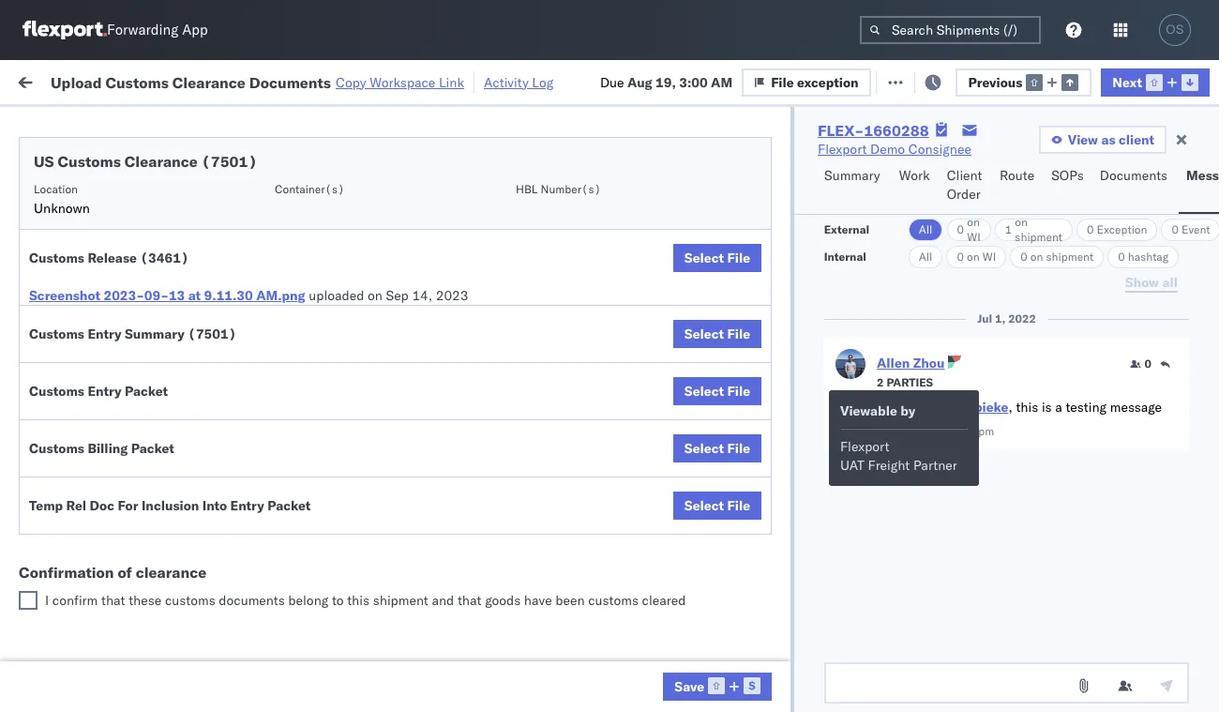 Task type: locate. For each thing, give the bounding box(es) containing it.
confirm inside confirm delivery link
[[43, 559, 91, 576]]

5 ceau7522 from the top
[[1156, 394, 1220, 411]]

1846748 up 1889466
[[1076, 395, 1133, 411]]

2:59 am edt, nov 5, 2022 for 1st schedule pickup from los angeles, ca button from the top of the page
[[302, 229, 467, 246]]

1 select file from the top
[[685, 250, 751, 267]]

1 vertical spatial jan
[[397, 642, 418, 659]]

at right 13
[[188, 287, 201, 304]]

documents for upload customs clearance documents
[[43, 403, 111, 420]]

1 customs from the left
[[165, 592, 216, 609]]

1 vertical spatial entry
[[88, 383, 122, 400]]

ca up temp
[[43, 444, 61, 461]]

3 schedule pickup from los angeles, ca link from the top
[[43, 342, 267, 380]]

1 horizontal spatial customs
[[589, 592, 639, 609]]

2023-
[[104, 287, 144, 304]]

fcl for 1st schedule pickup from los angeles, ca button from the top of the page
[[616, 229, 640, 246]]

0 vertical spatial shipment
[[1016, 230, 1063, 244]]

at left risk
[[374, 73, 385, 90]]

schedule down screenshot
[[43, 311, 99, 328]]

pickup for 1st schedule pickup from los angeles, ca button from the top of the page
[[102, 219, 143, 236]]

all for internal
[[920, 250, 933, 264]]

lagerfeld left 2130387
[[1007, 684, 1063, 701]]

clearance down ready
[[125, 152, 198, 171]]

1 confirm from the top
[[43, 508, 91, 525]]

0 vertical spatial documents
[[249, 73, 331, 91]]

3 1846748 from the top
[[1076, 271, 1133, 288]]

5, for 1st schedule pickup from los angeles, ca button from the top of the page
[[419, 229, 431, 246]]

client order
[[948, 167, 983, 203]]

my
[[19, 68, 49, 94]]

5 2:59 am edt, nov 5, 2022 from the top
[[302, 353, 467, 370]]

pm for 7:00
[[334, 518, 354, 535]]

previous button
[[956, 68, 1093, 96]]

select file for customs entry packet
[[685, 383, 751, 400]]

schedule pickup from los angeles, ca link for third schedule pickup from los angeles, ca button from the bottom
[[43, 342, 267, 380]]

entry down 2023-
[[88, 326, 122, 343]]

14, right the sep
[[412, 287, 433, 304]]

14, up the 7:00 pm est, dec 23, 2022
[[418, 477, 438, 494]]

pickup down customs entry summary (7501)
[[102, 343, 143, 360]]

0 horizontal spatial work
[[205, 73, 238, 90]]

0 horizontal spatial that
[[101, 592, 125, 609]]

0 vertical spatial jul
[[978, 312, 993, 326]]

0 vertical spatial jan
[[390, 601, 411, 618]]

1 vertical spatial (7501)
[[188, 326, 237, 343]]

4 select file from the top
[[685, 440, 751, 457]]

schedule delivery appointment for 2:59 am edt, nov 5, 2022
[[43, 187, 231, 204]]

flex id button
[[997, 149, 1128, 168]]

customs up 'billing'
[[89, 384, 142, 401]]

0 horizontal spatial at
[[188, 287, 201, 304]]

forwarding
[[107, 21, 179, 39]]

schedule delivery appointment link up for
[[43, 475, 231, 494]]

1 on shipment
[[1006, 215, 1063, 244]]

1 vertical spatial 23,
[[421, 642, 442, 659]]

2:59 for 5th schedule pickup from los angeles, ca button from the top
[[302, 601, 331, 618]]

edt, for third schedule pickup from los angeles, ca button from the bottom
[[359, 353, 388, 370]]

this right ,
[[1017, 399, 1039, 416]]

5 select from the top
[[685, 497, 725, 514]]

5 schedule pickup from los angeles, ca link from the top
[[43, 590, 267, 627]]

2 schedule delivery appointment button from the top
[[43, 310, 231, 331]]

packet down customs entry summary (7501)
[[125, 383, 168, 400]]

schedule delivery appointment down us customs clearance (7501) on the left top
[[43, 187, 231, 204]]

jan left 13,
[[390, 601, 411, 618]]

2:59 am edt, nov 5, 2022
[[302, 188, 467, 205], [302, 229, 467, 246], [302, 271, 467, 288], [302, 312, 467, 329], [302, 353, 467, 370]]

1 vertical spatial at
[[188, 287, 201, 304]]

2 ocean fcl from the top
[[574, 229, 640, 246]]

0 horizontal spatial 1,
[[894, 424, 905, 438]]

2 vertical spatial flexport
[[696, 601, 745, 618]]

2 confirm from the top
[[43, 559, 91, 576]]

0 on wi for 1
[[958, 215, 981, 244]]

(0)
[[305, 73, 330, 90]]

1846748 down 0 hashtag on the top
[[1076, 271, 1133, 288]]

23, for 2023
[[421, 642, 442, 659]]

route button
[[993, 159, 1045, 214]]

schedule down us at the top left of page
[[43, 187, 99, 204]]

schedule delivery appointment down these
[[43, 641, 231, 658]]

2023 right 13,
[[438, 601, 471, 618]]

1 schedule pickup from los angeles, ca button from the top
[[43, 218, 267, 258]]

2:59 for fourth schedule pickup from los angeles, ca button from the bottom of the page
[[302, 271, 331, 288]]

est, down 2:59 am est, jan 13, 2023
[[366, 642, 394, 659]]

3 nov from the top
[[391, 271, 416, 288]]

2 vertical spatial 2023
[[445, 642, 478, 659]]

4 fcl from the top
[[616, 477, 640, 494]]

ca inside confirm pickup from los angeles, ca
[[43, 527, 61, 544]]

2 schedule delivery appointment link from the top
[[43, 310, 231, 329]]

14,
[[412, 287, 433, 304], [418, 477, 438, 494]]

id
[[1030, 153, 1041, 167]]

flexport demo consignee
[[818, 141, 972, 158], [696, 601, 850, 618]]

4 flex-1846748 from the top
[[1036, 312, 1133, 329]]

allen zhou
[[877, 355, 945, 372]]

wi up "jul 1, 2022"
[[983, 250, 997, 264]]

6 ocean fcl from the top
[[574, 601, 640, 618]]

1 0 on wi from the top
[[958, 215, 981, 244]]

ocean fcl
[[574, 188, 640, 205], [574, 229, 640, 246], [574, 353, 640, 370], [574, 477, 640, 494], [574, 518, 640, 535], [574, 601, 640, 618], [574, 642, 640, 659]]

0 vertical spatial this
[[1017, 399, 1039, 416]]

schedule pickup from los angeles, ca
[[43, 219, 253, 255], [43, 260, 253, 296], [43, 343, 253, 379], [43, 426, 253, 461], [43, 591, 253, 626]]

2 vertical spatial documents
[[43, 403, 111, 420]]

0 horizontal spatial customs
[[165, 592, 216, 609]]

schedule delivery appointment link down us customs clearance (7501) on the left top
[[43, 186, 231, 205]]

schedule pickup from los angeles, ca link for 2nd schedule pickup from los angeles, ca button from the bottom
[[43, 425, 267, 462]]

1, down 1
[[996, 312, 1006, 326]]

summary
[[825, 167, 881, 184], [125, 326, 185, 343]]

23, down 13,
[[421, 642, 442, 659]]

1 vertical spatial upload
[[43, 384, 86, 401]]

partner
[[914, 457, 958, 474]]

1
[[1006, 222, 1013, 236]]

all for external
[[920, 222, 933, 236]]

7 2:59 from the top
[[302, 601, 331, 618]]

2 vertical spatial clearance
[[145, 384, 206, 401]]

edt, for 2:59 am edt, nov 5, 2022 schedule delivery appointment button
[[359, 188, 388, 205]]

packet right 'billing'
[[131, 440, 174, 457]]

batch action
[[1114, 73, 1196, 90]]

2 nov from the top
[[391, 229, 416, 246]]

documents down the client
[[1101, 167, 1168, 184]]

delivery for 2:59 am est, dec 14, 2022
[[102, 476, 150, 493]]

delivery for 2:59 am edt, nov 5, 2022
[[102, 187, 150, 204]]

1 - from the top
[[968, 642, 976, 659]]

2 all from the top
[[920, 250, 933, 264]]

ca down i
[[43, 610, 61, 626]]

0 vertical spatial -
[[968, 642, 976, 659]]

pm right 11:30
[[342, 642, 363, 659]]

clearance up work,
[[172, 73, 246, 91]]

None checkbox
[[19, 591, 38, 610]]

3 ca from the top
[[43, 362, 61, 379]]

am for third schedule pickup from los angeles, ca button from the bottom
[[334, 353, 356, 370]]

2 ceau7522 from the top
[[1156, 270, 1220, 287]]

file exception button
[[870, 67, 999, 95], [870, 67, 999, 95], [742, 68, 871, 96], [742, 68, 871, 96]]

clearance inside upload customs clearance documents
[[145, 384, 206, 401]]

customs down screenshot
[[29, 326, 84, 343]]

2 vertical spatial entry
[[230, 497, 264, 514]]

schedule delivery appointment button for 2:59 am edt, nov 5, 2022
[[43, 186, 231, 207]]

ca for fourth schedule pickup from los angeles, ca button from the bottom of the page
[[43, 279, 61, 296]]

integration
[[818, 642, 883, 659], [818, 684, 883, 701]]

759 at risk
[[346, 73, 411, 90]]

my work
[[19, 68, 102, 94]]

7 ocean fcl from the top
[[574, 642, 640, 659]]

upload customs clearance documents button
[[43, 383, 267, 423]]

documents inside upload customs clearance documents
[[43, 403, 111, 420]]

2 vertical spatial at
[[939, 424, 949, 438]]

clearance down customs entry summary (7501)
[[145, 384, 206, 401]]

schedule delivery appointment button up for
[[43, 475, 231, 496]]

0 on wi for 0
[[958, 250, 997, 264]]

1 horizontal spatial :
[[436, 116, 440, 130]]

shipment for 0 on shipment
[[1047, 250, 1095, 264]]

select file for customs release (3461)
[[685, 250, 751, 267]]

6 fcl from the top
[[616, 601, 640, 618]]

1 horizontal spatial at
[[374, 73, 385, 90]]

confirmation of clearance
[[19, 563, 207, 582]]

pickup down upload customs clearance documents
[[102, 426, 143, 442]]

0 vertical spatial packet
[[125, 383, 168, 400]]

fcl for 2:59 am edt, nov 5, 2022 schedule delivery appointment button
[[616, 188, 640, 205]]

clearance for upload customs clearance documents
[[145, 384, 206, 401]]

schedule up rel
[[43, 476, 99, 493]]

select file button for customs billing packet
[[674, 434, 762, 463]]

schedule up screenshot
[[43, 260, 99, 277]]

6 ca from the top
[[43, 610, 61, 626]]

file for customs entry packet
[[728, 383, 751, 400]]

0 vertical spatial summary
[[825, 167, 881, 184]]

0 vertical spatial entry
[[88, 326, 122, 343]]

0 vertical spatial pm
[[334, 518, 354, 535]]

this right to
[[347, 592, 370, 609]]

1 vertical spatial karl
[[979, 684, 1003, 701]]

1 vertical spatial 14,
[[418, 477, 438, 494]]

2 select file button from the top
[[674, 320, 762, 348]]

work down "flexport demo consignee" link at the right top
[[900, 167, 931, 184]]

4 ocean fcl from the top
[[574, 477, 640, 494]]

1 schedule delivery appointment link from the top
[[43, 186, 231, 205]]

hedeerbieke
[[929, 399, 1009, 416]]

1 horizontal spatial demo
[[871, 141, 906, 158]]

5 select file from the top
[[685, 497, 751, 514]]

los down 13
[[177, 343, 198, 360]]

0 horizontal spatial wi
[[968, 230, 981, 244]]

screenshot 2023-09-13 at 9.11.30 am.png link
[[29, 286, 306, 305]]

ca for the confirm pickup from los angeles, ca button
[[43, 527, 61, 544]]

6 1846748 from the top
[[1076, 395, 1133, 411]]

appointment
[[154, 187, 231, 204], [154, 311, 231, 328], [154, 476, 231, 493], [154, 641, 231, 658]]

wi for 1
[[968, 230, 981, 244]]

1846748 up the testing
[[1076, 353, 1133, 370]]

2 1846748 from the top
[[1076, 229, 1133, 246]]

5 ca from the top
[[43, 527, 61, 544]]

schedule delivery appointment link for 2:59 am est, dec 14, 2022
[[43, 475, 231, 494]]

3 select file from the top
[[685, 383, 751, 400]]

0 vertical spatial 0 on wi
[[958, 215, 981, 244]]

1 vertical spatial packet
[[131, 440, 174, 457]]

ocean fcl for 1st schedule pickup from los angeles, ca button from the top of the page
[[574, 229, 640, 246]]

0 vertical spatial 1,
[[996, 312, 1006, 326]]

0 vertical spatial demo
[[871, 141, 906, 158]]

1 vertical spatial lagerfeld
[[1007, 684, 1063, 701]]

3 resize handle column header from the left
[[542, 145, 565, 712]]

confirm up confirm
[[43, 559, 91, 576]]

(7501) down 9.11.30
[[188, 326, 237, 343]]

pickup up the release
[[102, 219, 143, 236]]

shipment inside 1 on shipment
[[1016, 230, 1063, 244]]

13,
[[414, 601, 435, 618]]

schedule delivery appointment button down 2023-
[[43, 310, 231, 331]]

dec down 2:59 am est, dec 14, 2022
[[389, 518, 414, 535]]

4 resize handle column header from the left
[[664, 145, 687, 712]]

pm right 7:00
[[334, 518, 354, 535]]

pickup inside confirm pickup from los angeles, ca
[[95, 508, 135, 525]]

3 appointment from the top
[[154, 476, 231, 493]]

2023 for 13,
[[438, 601, 471, 618]]

6 2:59 from the top
[[302, 477, 331, 494]]

1 horizontal spatial work
[[900, 167, 931, 184]]

2 vertical spatial packet
[[268, 497, 311, 514]]

ca down customs release (3461)
[[43, 279, 61, 296]]

6 schedule from the top
[[43, 426, 99, 442]]

cleared
[[642, 592, 686, 609]]

2 select from the top
[[685, 326, 725, 343]]

(3461)
[[140, 250, 189, 267]]

: left "no"
[[436, 116, 440, 130]]

flex-2130387
[[1036, 684, 1133, 701]]

4 schedule delivery appointment button from the top
[[43, 640, 231, 661]]

jan
[[390, 601, 411, 618], [397, 642, 418, 659]]

:
[[136, 116, 139, 130], [436, 116, 440, 130]]

wi left 1
[[968, 230, 981, 244]]

0 vertical spatial work
[[205, 73, 238, 90]]

0 vertical spatial all button
[[909, 219, 944, 241]]

2022 inside @karen hedeerbieke , this is a testing message jul 1, 2022 at 9:14 pm
[[908, 424, 936, 438]]

1 fcl from the top
[[616, 188, 640, 205]]

ocean fcl for schedule delivery appointment button associated with 2:59 am est, dec 14, 2022
[[574, 477, 640, 494]]

2 : from the left
[[436, 116, 440, 130]]

ca up customs entry packet on the bottom left of page
[[43, 362, 61, 379]]

ca down unknown
[[43, 238, 61, 255]]

est, down 2:59 am est, dec 14, 2022
[[358, 518, 386, 535]]

a
[[1056, 399, 1063, 416]]

flexport right cleared
[[696, 601, 745, 618]]

us
[[34, 152, 54, 171]]

edt,
[[359, 188, 388, 205], [359, 229, 388, 246], [359, 271, 388, 288], [359, 312, 388, 329], [359, 353, 388, 370]]

summary inside button
[[825, 167, 881, 184]]

5,
[[419, 188, 431, 205], [419, 229, 431, 246], [419, 271, 431, 288], [419, 312, 431, 329], [419, 353, 431, 370]]

4 edt, from the top
[[359, 312, 388, 329]]

schedule delivery appointment for 2:59 am est, dec 14, 2022
[[43, 476, 231, 493]]

temp
[[29, 497, 63, 514]]

2 2:59 am edt, nov 5, 2022 from the top
[[302, 229, 467, 246]]

0 horizontal spatial :
[[136, 116, 139, 130]]

ca for 5th schedule pickup from los angeles, ca button from the top
[[43, 610, 61, 626]]

consignee inside button
[[818, 153, 872, 167]]

1 ca from the top
[[43, 238, 61, 255]]

1 vertical spatial flexport
[[841, 438, 890, 455]]

lagerfeld up "flex-2130387"
[[1007, 642, 1063, 659]]

schedule pickup from los angeles, ca link
[[43, 218, 267, 256], [43, 259, 267, 297], [43, 342, 267, 380], [43, 425, 267, 462], [43, 590, 267, 627]]

next
[[1113, 74, 1143, 91]]

1 horizontal spatial summary
[[825, 167, 881, 184]]

schedule delivery appointment button down these
[[43, 640, 231, 661]]

est, for 2:59 am est, dec 14, 2022
[[359, 477, 387, 494]]

flexport demo consignee link
[[818, 140, 972, 159]]

2023 for 23,
[[445, 642, 478, 659]]

0 vertical spatial wi
[[968, 230, 981, 244]]

1 vertical spatial pm
[[342, 642, 363, 659]]

that
[[101, 592, 125, 609], [458, 592, 482, 609]]

1 vertical spatial integration test account - karl lagerfeld
[[818, 684, 1063, 701]]

Search Shipments (/) text field
[[861, 16, 1042, 44]]

1 vertical spatial shipment
[[1047, 250, 1095, 264]]

exception up the flex-1660288
[[798, 74, 859, 91]]

1, down the by
[[894, 424, 905, 438]]

(7501) for customs entry summary (7501)
[[188, 326, 237, 343]]

documents up in
[[249, 73, 331, 91]]

4 schedule pickup from los angeles, ca link from the top
[[43, 425, 267, 462]]

1 horizontal spatial documents
[[249, 73, 331, 91]]

5 ocean fcl from the top
[[574, 518, 640, 535]]

0 vertical spatial integration
[[818, 642, 883, 659]]

2:59
[[302, 188, 331, 205], [302, 229, 331, 246], [302, 271, 331, 288], [302, 312, 331, 329], [302, 353, 331, 370], [302, 477, 331, 494], [302, 601, 331, 618]]

2 fcl from the top
[[616, 229, 640, 246]]

1 vertical spatial all
[[920, 250, 933, 264]]

1 vertical spatial clearance
[[125, 152, 198, 171]]

jul 1, 2022
[[978, 312, 1037, 326]]

1 5, from the top
[[419, 188, 431, 205]]

1 select from the top
[[685, 250, 725, 267]]

0 vertical spatial upload
[[51, 73, 102, 91]]

1 vertical spatial integration
[[818, 684, 883, 701]]

route
[[1000, 167, 1035, 184]]

am for 5th schedule pickup from los angeles, ca button from the top
[[334, 601, 356, 618]]

entry for summary
[[88, 326, 122, 343]]

1 vertical spatial documents
[[1101, 167, 1168, 184]]

1 schedule pickup from los angeles, ca from the top
[[43, 219, 253, 255]]

demo
[[871, 141, 906, 158], [749, 601, 784, 618]]

1 horizontal spatial this
[[1017, 399, 1039, 416]]

copy workspace link button
[[336, 74, 465, 91]]

7 fcl from the top
[[616, 642, 640, 659]]

customs up screenshot
[[29, 250, 84, 267]]

0 vertical spatial at
[[374, 73, 385, 90]]

select file for customs entry summary (7501)
[[685, 326, 751, 343]]

confirm inside confirm pickup from los angeles, ca
[[43, 508, 91, 525]]

2:59 for schedule delivery appointment button associated with 2:59 am est, dec 14, 2022
[[302, 477, 331, 494]]

number(s)
[[541, 182, 601, 196]]

work inside work button
[[900, 167, 931, 184]]

1 vertical spatial 1,
[[894, 424, 905, 438]]

1 appointment from the top
[[154, 187, 231, 204]]

0 vertical spatial lagerfeld
[[1007, 642, 1063, 659]]

1 karl from the top
[[979, 642, 1003, 659]]

am for 2:59 am edt, nov 5, 2022 schedule delivery appointment button
[[334, 188, 356, 205]]

los up 13
[[177, 260, 198, 277]]

all button for internal
[[909, 246, 944, 268]]

0 horizontal spatial demo
[[749, 601, 784, 618]]

consignee
[[909, 141, 972, 158], [818, 153, 872, 167], [787, 601, 850, 618]]

0 inside the 0 on wi
[[958, 222, 965, 236]]

1 schedule delivery appointment from the top
[[43, 187, 231, 204]]

schedule down unknown
[[43, 219, 99, 236]]

schedule delivery appointment link
[[43, 186, 231, 205], [43, 310, 231, 329], [43, 475, 231, 494], [43, 640, 231, 659]]

from for 5th schedule pickup from los angeles, ca button from the top
[[146, 591, 173, 608]]

0 horizontal spatial jul
[[877, 424, 891, 438]]

resize handle column header
[[268, 145, 291, 712], [477, 145, 499, 712], [542, 145, 565, 712], [664, 145, 687, 712], [786, 145, 809, 712], [974, 145, 997, 712], [1124, 145, 1147, 712], [1186, 145, 1209, 712]]

ca down temp
[[43, 527, 61, 544]]

1 schedule pickup from los angeles, ca link from the top
[[43, 218, 267, 256]]

customs
[[165, 592, 216, 609], [589, 592, 639, 609]]

fcl for schedule delivery appointment button associated with 2:59 am est, dec 14, 2022
[[616, 477, 640, 494]]

test
[[779, 188, 804, 205], [779, 229, 804, 246], [901, 229, 926, 246], [779, 271, 804, 288], [779, 312, 804, 329], [901, 312, 926, 329], [779, 353, 804, 370], [901, 353, 926, 370], [779, 395, 804, 411], [901, 395, 926, 411], [779, 436, 804, 453], [901, 436, 926, 453], [779, 477, 804, 494], [901, 477, 926, 494], [779, 518, 804, 535], [779, 560, 804, 577], [886, 642, 911, 659], [886, 684, 911, 701]]

documents
[[249, 73, 331, 91], [1101, 167, 1168, 184], [43, 403, 111, 420]]

confirm
[[43, 508, 91, 525], [43, 559, 91, 576]]

2 select file from the top
[[685, 326, 751, 343]]

0 vertical spatial all
[[920, 222, 933, 236]]

nov for fourth schedule pickup from los angeles, ca button from the bottom of the page
[[391, 271, 416, 288]]

4 ca from the top
[[43, 444, 61, 461]]

4 schedule delivery appointment from the top
[[43, 641, 231, 658]]

this inside @karen hedeerbieke , this is a testing message jul 1, 2022 at 9:14 pm
[[1017, 399, 1039, 416]]

entry right "into"
[[230, 497, 264, 514]]

3 schedule delivery appointment button from the top
[[43, 475, 231, 496]]

1 vertical spatial 2023
[[438, 601, 471, 618]]

0 vertical spatial clearance
[[172, 73, 246, 91]]

1 vertical spatial demo
[[749, 601, 784, 618]]

4 schedule delivery appointment link from the top
[[43, 640, 231, 659]]

3 2:59 am edt, nov 5, 2022 from the top
[[302, 271, 467, 288]]

container
[[1156, 145, 1206, 160]]

1 vertical spatial confirm
[[43, 559, 91, 576]]

Search Work text field
[[588, 67, 793, 95]]

0 vertical spatial (7501)
[[202, 152, 257, 171]]

pickup down of
[[102, 591, 143, 608]]

that down confirmation of clearance
[[101, 592, 125, 609]]

entry up customs billing packet
[[88, 383, 122, 400]]

exception down search shipments (/) text field
[[925, 73, 986, 90]]

schedule delivery appointment up for
[[43, 476, 231, 493]]

delivery inside confirm delivery link
[[95, 559, 143, 576]]

work
[[205, 73, 238, 90], [900, 167, 931, 184]]

(7501) for us customs clearance (7501)
[[202, 152, 257, 171]]

2 all button from the top
[[909, 246, 944, 268]]

jul down viewable by
[[877, 424, 891, 438]]

9 schedule from the top
[[43, 641, 99, 658]]

4 2:59 am edt, nov 5, 2022 from the top
[[302, 312, 467, 329]]

0 vertical spatial account
[[915, 642, 964, 659]]

flexport inside flexport uat freight partner
[[841, 438, 890, 455]]

demo up save button
[[749, 601, 784, 618]]

from inside confirm pickup from los angeles, ca
[[138, 508, 166, 525]]

1 2:59 from the top
[[302, 188, 331, 205]]

1 vertical spatial summary
[[125, 326, 185, 343]]

3 schedule delivery appointment link from the top
[[43, 475, 231, 494]]

shipment left and
[[373, 592, 429, 609]]

0 vertical spatial integration test account - karl lagerfeld
[[818, 642, 1063, 659]]

3 schedule delivery appointment from the top
[[43, 476, 231, 493]]

wi inside the 0 on wi
[[968, 230, 981, 244]]

hbl number(s)
[[516, 182, 601, 196]]

23,
[[417, 518, 437, 535], [421, 642, 442, 659]]

1 vertical spatial all button
[[909, 246, 944, 268]]

1 vertical spatial -
[[968, 684, 976, 701]]

message
[[1111, 399, 1163, 416]]

: left ready
[[136, 116, 139, 130]]

am.png
[[256, 287, 306, 304]]

fcl for the confirm pickup from los angeles, ca button
[[616, 518, 640, 535]]

exception
[[1098, 222, 1148, 236]]

5 fcl from the top
[[616, 518, 640, 535]]

appointment for 2:59 am edt, nov 5, 2022
[[154, 187, 231, 204]]

0 vertical spatial confirm
[[43, 508, 91, 525]]

this
[[1017, 399, 1039, 416], [347, 592, 370, 609]]

1 horizontal spatial wi
[[983, 250, 997, 264]]

11:30 pm est, jan 23, 2023
[[302, 642, 478, 659]]

fcl for 11:30 pm est, jan 23, 2023's schedule delivery appointment button
[[616, 642, 640, 659]]

schedule delivery appointment button down us customs clearance (7501) on the left top
[[43, 186, 231, 207]]

appointment down 13
[[154, 311, 231, 328]]

customs billing packet
[[29, 440, 174, 457]]

1 vertical spatial this
[[347, 592, 370, 609]]

clearance for us customs clearance (7501)
[[125, 152, 198, 171]]

1 vertical spatial 0 on wi
[[958, 250, 997, 264]]

0 vertical spatial karl
[[979, 642, 1003, 659]]

angeles, inside confirm pickup from los angeles, ca
[[194, 508, 245, 525]]

pm
[[334, 518, 354, 535], [342, 642, 363, 659]]

jul inside @karen hedeerbieke , this is a testing message jul 1, 2022 at 9:14 pm
[[877, 424, 891, 438]]

1 horizontal spatial that
[[458, 592, 482, 609]]

1, inside @karen hedeerbieke , this is a testing message jul 1, 2022 at 9:14 pm
[[894, 424, 905, 438]]

shipment down 1 on shipment
[[1047, 250, 1095, 264]]

customs right been
[[589, 592, 639, 609]]

1 vertical spatial work
[[900, 167, 931, 184]]

angeles, for fourth schedule pickup from los angeles, ca button from the bottom of the page
[[201, 260, 253, 277]]

1 schedule from the top
[[43, 187, 99, 204]]

schedule down customs entry packet on the bottom left of page
[[43, 426, 99, 442]]

1 vertical spatial jul
[[877, 424, 891, 438]]

workitem
[[21, 153, 70, 167]]

4 select file button from the top
[[674, 434, 762, 463]]

0 vertical spatial dec
[[390, 477, 415, 494]]

all button
[[909, 219, 944, 241], [909, 246, 944, 268]]

1 ceau7522 from the top
[[1156, 229, 1220, 246]]

customs down clearance
[[165, 592, 216, 609]]

import work
[[159, 73, 238, 90]]

schedule delivery appointment link down 2023-
[[43, 310, 231, 329]]

file for customs release (3461)
[[728, 250, 751, 267]]

upload for upload customs clearance documents copy workspace link
[[51, 73, 102, 91]]

1 horizontal spatial 1,
[[996, 312, 1006, 326]]

dec for 14,
[[390, 477, 415, 494]]

file exception up the flex-1660288
[[772, 74, 859, 91]]

filtered by:
[[19, 115, 86, 132]]

schedule down confirm
[[43, 641, 99, 658]]

viewable by
[[841, 403, 916, 419]]

1846748 up 0 hashtag on the top
[[1076, 229, 1133, 246]]

0 horizontal spatial documents
[[43, 403, 111, 420]]

customs release (3461)
[[29, 250, 189, 267]]

os button
[[1154, 8, 1197, 52]]

to
[[332, 592, 344, 609]]

2:59 for third schedule pickup from los angeles, ca button from the bottom
[[302, 353, 331, 370]]

upload up customs billing packet
[[43, 384, 86, 401]]

23, down 2:59 am est, dec 14, 2022
[[417, 518, 437, 535]]

flexport down the flex-1660288
[[818, 141, 867, 158]]

angeles,
[[201, 219, 253, 236], [201, 260, 253, 277], [201, 343, 253, 360], [201, 426, 253, 442], [194, 508, 245, 525], [201, 591, 253, 608]]

confirm for confirm delivery
[[43, 559, 91, 576]]

nov
[[391, 188, 416, 205], [391, 229, 416, 246], [391, 271, 416, 288], [391, 312, 416, 329], [391, 353, 416, 370]]

None text field
[[825, 663, 1190, 704]]

3 fcl from the top
[[616, 353, 640, 370]]

pickup up 2023-
[[102, 260, 143, 277]]

lhuu7894
[[1156, 435, 1220, 452]]

2023 right the sep
[[436, 287, 469, 304]]

pickup for 5th schedule pickup from los angeles, ca button from the top
[[102, 591, 143, 608]]

ca for 1st schedule pickup from los angeles, ca button from the top of the page
[[43, 238, 61, 255]]

confirm up confirmation
[[43, 508, 91, 525]]

1846748 up 0 exception
[[1076, 188, 1133, 205]]

documents down customs entry packet on the bottom left of page
[[43, 403, 111, 420]]

5, for 2:59 am edt, nov 5, 2022 schedule delivery appointment button
[[419, 188, 431, 205]]

1 edt, from the top
[[359, 188, 388, 205]]

2 horizontal spatial at
[[939, 424, 949, 438]]

upload inside upload customs clearance documents
[[43, 384, 86, 401]]

est, up the 7:00 pm est, dec 23, 2022
[[359, 477, 387, 494]]

pm
[[979, 424, 995, 438]]

los
[[177, 219, 198, 236], [177, 260, 198, 277], [177, 343, 198, 360], [177, 426, 198, 442], [169, 508, 190, 525], [177, 591, 198, 608]]

(7501) down status : ready for work, blocked, in progress
[[202, 152, 257, 171]]

appointment up inclusion
[[154, 476, 231, 493]]

19,
[[656, 74, 676, 91]]

1 vertical spatial dec
[[389, 518, 414, 535]]

est,
[[359, 477, 387, 494], [358, 518, 386, 535], [359, 601, 387, 618], [366, 642, 394, 659]]

container numbers button
[[1147, 142, 1220, 175]]

2:59 am edt, nov 5, 2022 for fourth schedule pickup from los angeles, ca button from the bottom of the page
[[302, 271, 467, 288]]

2 schedule pickup from los angeles, ca button from the top
[[43, 259, 267, 299]]

2 2:59 from the top
[[302, 229, 331, 246]]



Task type: vqa. For each thing, say whether or not it's contained in the screenshot.
the Order corresponding to the left Client Order button
no



Task type: describe. For each thing, give the bounding box(es) containing it.
i confirm that these customs documents belong to this shipment and that goods have been customs cleared
[[45, 592, 686, 609]]

4 schedule from the top
[[43, 311, 99, 328]]

belong
[[288, 592, 329, 609]]

external
[[825, 222, 870, 236]]

fcl for 5th schedule pickup from los angeles, ca button from the top
[[616, 601, 640, 618]]

0 inside button
[[1145, 357, 1152, 371]]

schedule delivery appointment button for 11:30 pm est, jan 23, 2023
[[43, 640, 231, 661]]

from for 2nd schedule pickup from los angeles, ca button from the bottom
[[146, 426, 173, 442]]

upload customs clearance documents copy workspace link
[[51, 73, 465, 91]]

file for customs entry summary (7501)
[[728, 326, 751, 343]]

from for third schedule pickup from los angeles, ca button from the bottom
[[146, 343, 173, 360]]

est, for 11:30 pm est, jan 23, 2023
[[366, 642, 394, 659]]

view as client button
[[1040, 126, 1167, 154]]

confirm
[[52, 592, 98, 609]]

los inside confirm pickup from los angeles, ca
[[169, 508, 190, 525]]

due
[[601, 74, 624, 91]]

schedule delivery appointment link for 11:30 pm est, jan 23, 2023
[[43, 640, 231, 659]]

documents
[[219, 592, 285, 609]]

hashtag
[[1129, 250, 1170, 264]]

flex
[[1006, 153, 1027, 167]]

from for fourth schedule pickup from los angeles, ca button from the bottom of the page
[[146, 260, 173, 277]]

billing
[[88, 440, 128, 457]]

sep
[[386, 287, 409, 304]]

0 vertical spatial flexport demo consignee
[[818, 141, 972, 158]]

progress
[[294, 116, 341, 130]]

7:00 pm est, dec 23, 2022
[[302, 518, 473, 535]]

log
[[532, 74, 554, 91]]

4 schedule pickup from los angeles, ca from the top
[[43, 426, 253, 461]]

us customs clearance (7501)
[[34, 152, 257, 171]]

select file button for customs entry packet
[[674, 377, 762, 405]]

message
[[253, 73, 305, 90]]

batch
[[1114, 73, 1151, 90]]

2 - from the top
[[968, 684, 976, 701]]

7 resize handle column header from the left
[[1124, 145, 1147, 712]]

5 schedule pickup from los angeles, ca from the top
[[43, 591, 253, 626]]

1 vertical spatial flexport demo consignee
[[696, 601, 850, 618]]

upload for upload customs clearance documents
[[43, 384, 86, 401]]

7 schedule from the top
[[43, 476, 99, 493]]

message (0)
[[253, 73, 330, 90]]

forwarding app
[[107, 21, 208, 39]]

2 horizontal spatial documents
[[1101, 167, 1168, 184]]

select file for temp rel doc for inclusion into entry packet
[[685, 497, 751, 514]]

2:59 am est, jan 13, 2023
[[302, 601, 471, 618]]

2 appointment from the top
[[154, 311, 231, 328]]

@karen
[[877, 399, 926, 416]]

zhou
[[914, 355, 945, 372]]

file for customs billing packet
[[728, 440, 751, 457]]

4 5, from the top
[[419, 312, 431, 329]]

@karen hedeerbieke button
[[877, 399, 1009, 416]]

allen zhou button
[[877, 355, 945, 372]]

link
[[439, 74, 465, 91]]

ceau7522 for fourth schedule pickup from los angeles, ca button from the bottom of the page
[[1156, 270, 1220, 287]]

205
[[432, 73, 457, 90]]

5 flex-1846748 from the top
[[1036, 353, 1133, 370]]

select for customs entry packet
[[685, 383, 725, 400]]

3 schedule pickup from los angeles, ca from the top
[[43, 343, 253, 379]]

0 vertical spatial 14,
[[412, 287, 433, 304]]

: for snoozed
[[436, 116, 440, 130]]

snoozed
[[392, 116, 436, 130]]

8 resize handle column header from the left
[[1186, 145, 1209, 712]]

at inside @karen hedeerbieke , this is a testing message jul 1, 2022 at 9:14 pm
[[939, 424, 949, 438]]

1 that from the left
[[101, 592, 125, 609]]

clearance for upload customs clearance documents copy workspace link
[[172, 73, 246, 91]]

customs left 'billing'
[[29, 440, 84, 457]]

ocean fcl for the confirm pickup from los angeles, ca button
[[574, 518, 640, 535]]

los down clearance
[[177, 591, 198, 608]]

5, for fourth schedule pickup from los angeles, ca button from the bottom of the page
[[419, 271, 431, 288]]

2 lagerfeld from the top
[[1007, 684, 1063, 701]]

1660288
[[865, 121, 930, 140]]

customs up 'status'
[[106, 73, 169, 91]]

2 flex-1846748 from the top
[[1036, 229, 1133, 246]]

3 schedule from the top
[[43, 260, 99, 277]]

copy
[[336, 74, 367, 91]]

los down upload customs clearance documents button
[[177, 426, 198, 442]]

1889466
[[1076, 436, 1133, 453]]

appointment for 11:30 pm est, jan 23, 2023
[[154, 641, 231, 658]]

2130387
[[1076, 684, 1133, 701]]

rel
[[66, 497, 86, 514]]

customs up customs billing packet
[[29, 383, 84, 400]]

ocean fcl for 2:59 am edt, nov 5, 2022 schedule delivery appointment button
[[574, 188, 640, 205]]

3 flex-1846748 from the top
[[1036, 271, 1133, 288]]

nov for 2:59 am edt, nov 5, 2022 schedule delivery appointment button
[[391, 188, 416, 205]]

est, for 7:00 pm est, dec 23, 2022
[[358, 518, 386, 535]]

status
[[103, 116, 136, 130]]

1 integration from the top
[[818, 642, 883, 659]]

4 1846748 from the top
[[1076, 312, 1133, 329]]

1 flex-1846748 from the top
[[1036, 188, 1133, 205]]

pickup for the confirm pickup from los angeles, ca button
[[95, 508, 135, 525]]

pickup for 2nd schedule pickup from los angeles, ca button from the bottom
[[102, 426, 143, 442]]

angeles, for 5th schedule pickup from los angeles, ca button from the top
[[201, 591, 253, 608]]

documents for upload customs clearance documents copy workspace link
[[249, 73, 331, 91]]

flexport uat freight partner
[[841, 438, 958, 474]]

customs down 'by:'
[[58, 152, 121, 171]]

on inside 1 on shipment
[[1016, 215, 1028, 229]]

pickup for fourth schedule pickup from los angeles, ca button from the bottom of the page
[[102, 260, 143, 277]]

am for fourth schedule pickup from los angeles, ca button from the bottom of the page
[[334, 271, 356, 288]]

2 customs from the left
[[589, 592, 639, 609]]

4 2:59 from the top
[[302, 312, 331, 329]]

5, for third schedule pickup from los angeles, ca button from the bottom
[[419, 353, 431, 370]]

0 hashtag
[[1119, 250, 1170, 264]]

2:59 am edt, nov 5, 2022 for third schedule pickup from los angeles, ca button from the bottom
[[302, 353, 467, 370]]

2 parties button
[[877, 373, 934, 390]]

2 schedule delivery appointment from the top
[[43, 311, 231, 328]]

track
[[479, 73, 509, 90]]

workitem button
[[11, 149, 272, 168]]

205 on track
[[432, 73, 509, 90]]

@karen hedeerbieke , this is a testing message jul 1, 2022 at 9:14 pm
[[877, 399, 1163, 438]]

select for customs release (3461)
[[685, 250, 725, 267]]

0 horizontal spatial this
[[347, 592, 370, 609]]

on inside the 0 on wi
[[968, 215, 981, 229]]

dec for 23,
[[389, 518, 414, 535]]

order
[[948, 186, 981, 203]]

work button
[[892, 159, 940, 214]]

,
[[1009, 399, 1013, 416]]

edt, for 1st schedule pickup from los angeles, ca button from the top of the page
[[359, 229, 388, 246]]

mess button
[[1180, 159, 1220, 214]]

jan for 13,
[[390, 601, 411, 618]]

2 integration test account - karl lagerfeld from the top
[[818, 684, 1063, 701]]

1 horizontal spatial exception
[[925, 73, 986, 90]]

1 integration test account - karl lagerfeld from the top
[[818, 642, 1063, 659]]

4 schedule pickup from los angeles, ca button from the top
[[43, 425, 267, 464]]

6 resize handle column header from the left
[[974, 145, 997, 712]]

5 1846748 from the top
[[1076, 353, 1133, 370]]

8 schedule from the top
[[43, 591, 99, 608]]

am for 1st schedule pickup from los angeles, ca button from the top of the page
[[334, 229, 356, 246]]

3 ceau7522 from the top
[[1156, 312, 1220, 328]]

09-
[[144, 287, 169, 304]]

flexport. image
[[23, 21, 107, 39]]

ca for third schedule pickup from los angeles, ca button from the bottom
[[43, 362, 61, 379]]

appointment for 2:59 am est, dec 14, 2022
[[154, 476, 231, 493]]

customs inside upload customs clearance documents
[[89, 384, 142, 401]]

viewable
[[841, 403, 898, 419]]

3:00
[[680, 74, 708, 91]]

los up the (3461)
[[177, 219, 198, 236]]

5 resize handle column header from the left
[[786, 145, 809, 712]]

customs entry packet
[[29, 383, 168, 400]]

1 horizontal spatial jul
[[978, 312, 993, 326]]

gvcu5265
[[1156, 683, 1220, 700]]

13
[[169, 287, 185, 304]]

for
[[180, 116, 196, 130]]

2 account from the top
[[915, 684, 964, 701]]

schedule pickup from los angeles, ca link for fourth schedule pickup from los angeles, ca button from the bottom of the page
[[43, 259, 267, 297]]

2:59 for 2:59 am edt, nov 5, 2022 schedule delivery appointment button
[[302, 188, 331, 205]]

schedule delivery appointment button for 2:59 am est, dec 14, 2022
[[43, 475, 231, 496]]

jan for 23,
[[397, 642, 418, 659]]

confirm delivery
[[43, 559, 143, 576]]

2 integration from the top
[[818, 684, 883, 701]]

save
[[675, 678, 705, 695]]

release
[[88, 250, 137, 267]]

am for schedule delivery appointment button associated with 2:59 am est, dec 14, 2022
[[334, 477, 356, 494]]

ceau7522 for upload customs clearance documents button
[[1156, 394, 1220, 411]]

7:00
[[302, 518, 331, 535]]

mess
[[1187, 167, 1220, 184]]

packet for customs billing packet
[[131, 440, 174, 457]]

select file button for customs release (3461)
[[674, 244, 762, 272]]

2 schedule pickup from los angeles, ca from the top
[[43, 260, 253, 296]]

759
[[346, 73, 370, 90]]

confirm for confirm pickup from los angeles, ca
[[43, 508, 91, 525]]

angeles, for the confirm pickup from los angeles, ca button
[[194, 508, 245, 525]]

save button
[[664, 673, 772, 701]]

select for customs entry summary (7501)
[[685, 326, 725, 343]]

9:14
[[952, 424, 976, 438]]

freight
[[869, 457, 911, 474]]

summary button
[[817, 159, 892, 214]]

0 horizontal spatial summary
[[125, 326, 185, 343]]

0 horizontal spatial exception
[[798, 74, 859, 91]]

file for temp rel doc for inclusion into entry packet
[[728, 497, 751, 514]]

internal
[[825, 250, 867, 264]]

edt, for fourth schedule pickup from los angeles, ca button from the bottom of the page
[[359, 271, 388, 288]]

2 parties
[[877, 375, 934, 389]]

by:
[[68, 115, 86, 132]]

from for 1st schedule pickup from los angeles, ca button from the top of the page
[[146, 219, 173, 236]]

2 schedule from the top
[[43, 219, 99, 236]]

clearance
[[136, 563, 207, 582]]

6 flex-1846748 from the top
[[1036, 395, 1133, 411]]

packet for customs entry packet
[[125, 383, 168, 400]]

1 lagerfeld from the top
[[1007, 642, 1063, 659]]

delivery for 11:30 pm est, jan 23, 2023
[[102, 641, 150, 658]]

2 karl from the top
[[979, 684, 1003, 701]]

of
[[118, 563, 132, 582]]

uat
[[841, 457, 865, 474]]

these
[[129, 592, 162, 609]]

1 account from the top
[[915, 642, 964, 659]]

wi for 0
[[983, 250, 997, 264]]

2
[[877, 375, 884, 389]]

client
[[1120, 131, 1155, 148]]

3 schedule pickup from los angeles, ca button from the top
[[43, 342, 267, 381]]

pickup for third schedule pickup from los angeles, ca button from the bottom
[[102, 343, 143, 360]]

est, for 2:59 am est, jan 13, 2023
[[359, 601, 387, 618]]

blocked,
[[231, 116, 278, 130]]

0 horizontal spatial file exception
[[772, 74, 859, 91]]

0 event
[[1173, 222, 1211, 236]]

import work button
[[152, 60, 245, 102]]

1 horizontal spatial file exception
[[899, 73, 986, 90]]

flex-1660288
[[818, 121, 930, 140]]

2 that from the left
[[458, 592, 482, 609]]

select file button for temp rel doc for inclusion into entry packet
[[674, 492, 762, 520]]

ca for 2nd schedule pickup from los angeles, ca button from the bottom
[[43, 444, 61, 461]]

4 nov from the top
[[391, 312, 416, 329]]

next button
[[1102, 68, 1211, 96]]

view as client
[[1069, 131, 1155, 148]]

location
[[34, 182, 78, 196]]

2 vertical spatial shipment
[[373, 592, 429, 609]]

container(s)
[[275, 182, 345, 196]]

fcl for third schedule pickup from los angeles, ca button from the bottom
[[616, 353, 640, 370]]

1 resize handle column header from the left
[[268, 145, 291, 712]]

1 1846748 from the top
[[1076, 188, 1133, 205]]

entry for packet
[[88, 383, 122, 400]]

2:59 for 1st schedule pickup from los angeles, ca button from the top of the page
[[302, 229, 331, 246]]

location unknown
[[34, 182, 90, 217]]

5 schedule from the top
[[43, 343, 99, 360]]

screenshot
[[29, 287, 100, 304]]

schedule delivery appointment for 11:30 pm est, jan 23, 2023
[[43, 641, 231, 658]]

select for customs billing packet
[[685, 440, 725, 457]]

0 vertical spatial 2023
[[436, 287, 469, 304]]

work inside import work button
[[205, 73, 238, 90]]

testing
[[1066, 399, 1107, 416]]

5 schedule pickup from los angeles, ca button from the top
[[43, 590, 267, 629]]

schedule pickup from los angeles, ca link for 5th schedule pickup from los angeles, ca button from the top
[[43, 590, 267, 627]]

schedule pickup from los angeles, ca link for 1st schedule pickup from los angeles, ca button from the top of the page
[[43, 218, 267, 256]]

previous
[[969, 74, 1023, 91]]

schedule delivery appointment link for 2:59 am edt, nov 5, 2022
[[43, 186, 231, 205]]

0 vertical spatial flexport
[[818, 141, 867, 158]]

numbers
[[1156, 160, 1203, 175]]

angeles, for 2nd schedule pickup from los angeles, ca button from the bottom
[[201, 426, 253, 442]]

2 resize handle column header from the left
[[477, 145, 499, 712]]

nov for third schedule pickup from los angeles, ca button from the bottom
[[391, 353, 416, 370]]



